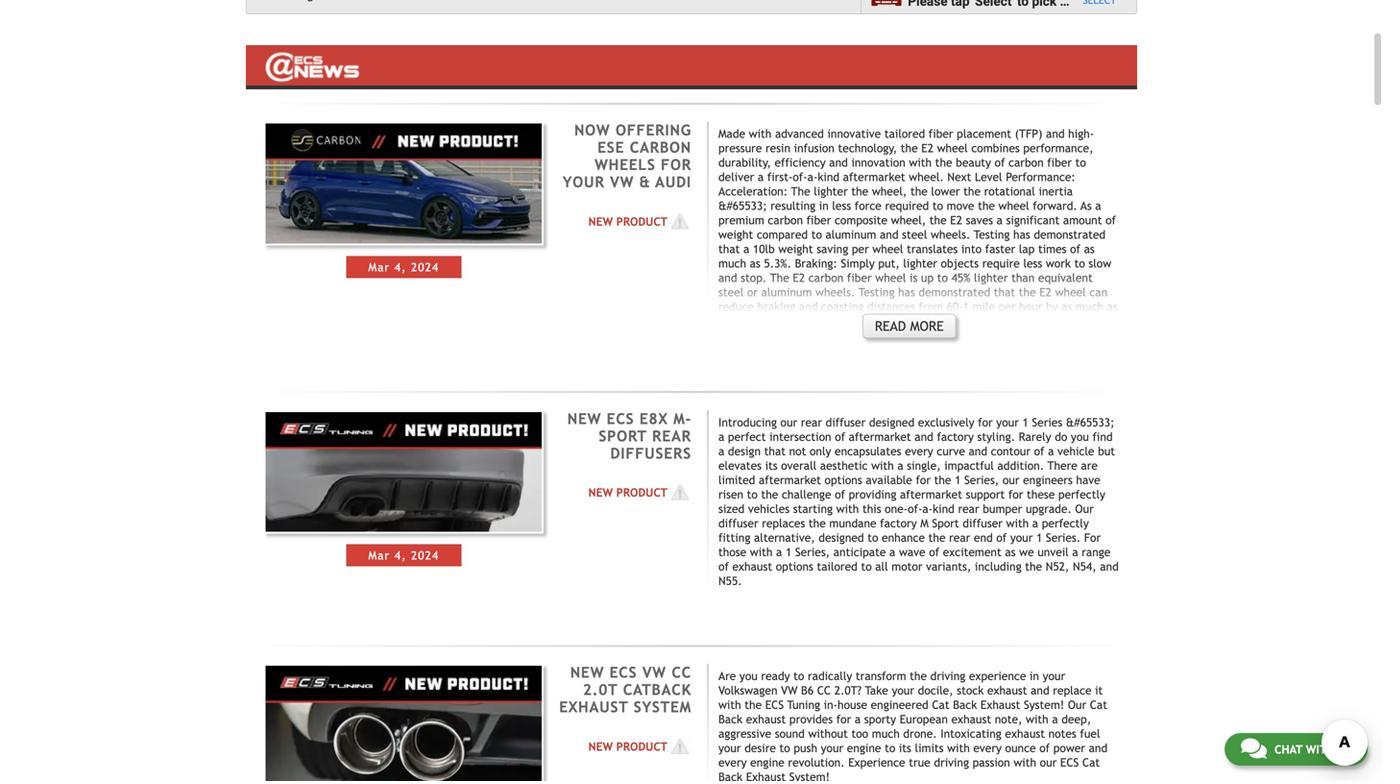 Task type: vqa. For each thing, say whether or not it's contained in the screenshot.
top the if
no



Task type: locate. For each thing, give the bounding box(es) containing it.
wheels. up translates
[[931, 228, 971, 241]]

perfectly up the series.
[[1043, 516, 1090, 530]]

1 horizontal spatial of-
[[908, 502, 923, 516]]

1 2024 from the top
[[411, 260, 439, 274]]

of
[[995, 156, 1006, 169], [1106, 214, 1117, 227], [1071, 242, 1081, 256], [974, 343, 985, 357], [835, 430, 846, 443], [1035, 444, 1045, 458], [835, 488, 846, 501], [997, 531, 1007, 544], [930, 545, 940, 559], [719, 560, 729, 573], [1040, 742, 1051, 755]]

first-
[[768, 170, 793, 184]]

1 horizontal spatial engine
[[848, 742, 882, 755]]

fuel
[[1081, 727, 1101, 741]]

tailored up the innovation
[[885, 127, 926, 140]]

0 vertical spatial its
[[766, 459, 778, 472]]

our inside are you ready to radically transform the driving experience in your volkswagen vw b6 cc 2.0t? take your docile, stock exhaust and replace it with the ecs tuning in-house engineered cat back exhaust system! our cat back exhaust provides for a sporty european exhaust note, with a deep, aggressive sound without too much drone. intoxicating exhaust notes fuel your desire to push your engine to its limits with every ounce of power and every engine revolution. experience true driving passion with our ecs cat back exhaust system!
[[1069, 698, 1087, 712]]

saves
[[966, 214, 994, 227]]

1 mar from the top
[[369, 260, 390, 274]]

of up work
[[1071, 242, 1081, 256]]

0 vertical spatial mar 4, 2024 link
[[264, 122, 544, 339]]

2 new product from the top
[[589, 486, 668, 500]]

fitting
[[719, 531, 751, 544]]

impactful
[[945, 459, 995, 472]]

a up the too
[[855, 713, 861, 726]]

1 mar 4, 2024 link from the top
[[264, 122, 544, 339]]

0 vertical spatial 4,
[[395, 260, 407, 274]]

2 vertical spatial in
[[1030, 670, 1040, 683]]

of- down efficiency
[[793, 170, 808, 184]]

wheels
[[933, 329, 969, 342], [747, 401, 783, 414]]

lower
[[932, 185, 961, 198]]

0 horizontal spatial options
[[776, 560, 814, 573]]

2024 down now offering ese carbon wheels for your vw & audi image
[[411, 260, 439, 274]]

0 horizontal spatial kind
[[818, 170, 840, 184]]

n55.
[[719, 574, 743, 588]]

0 vertical spatial for
[[661, 156, 692, 174]]

its inside are you ready to radically transform the driving experience in your volkswagen vw b6 cc 2.0t? take your docile, stock exhaust and replace it with the ecs tuning in-house engineered cat back exhaust system! our cat back exhaust provides for a sporty european exhaust note, with a deep, aggressive sound without too much drone. intoxicating exhaust notes fuel your desire to push your engine to its limits with every ounce of power and every engine revolution. experience true driving passion with our ecs cat back exhaust system!
[[899, 742, 912, 755]]

fiber
[[929, 127, 954, 140], [1048, 156, 1073, 169], [807, 214, 832, 227], [848, 271, 872, 285], [801, 343, 826, 357], [719, 401, 744, 414]]

1 vertical spatial &#65533;
[[1067, 416, 1115, 429]]

as
[[1081, 199, 1092, 213]]

cc inside new ecs vw cc 2.0t catback exhaust system
[[672, 664, 692, 682]]

translates
[[907, 242, 958, 256]]

4 image for new ecs vw cc 2.0t catback exhaust system
[[668, 737, 692, 756]]

for down single,
[[916, 473, 931, 487]]

0 vertical spatial of-
[[793, 170, 808, 184]]

0 horizontal spatial tailored
[[817, 560, 858, 573]]

mar for now offering ese carbon wheels for your vw & audi
[[369, 260, 390, 274]]

sound
[[775, 727, 805, 741]]

mar down now offering ese carbon wheels for your vw & audi image
[[369, 260, 390, 274]]

2 mar 4, 2024 link from the top
[[264, 410, 544, 593]]

your down the without at the right
[[821, 742, 844, 755]]

now
[[575, 122, 611, 139]]

aftermarket down the innovation
[[844, 170, 906, 184]]

product for your
[[617, 215, 668, 228]]

0 vertical spatial experience
[[899, 401, 956, 414]]

3 product from the top
[[617, 740, 668, 753]]

european
[[900, 713, 949, 726]]

lighter up is
[[904, 257, 938, 270]]

the down first-
[[792, 185, 811, 198]]

end
[[974, 531, 994, 544]]

1 vertical spatial series,
[[796, 545, 830, 559]]

a left "10lb" at the right of page
[[744, 242, 750, 256]]

2 2024 from the top
[[411, 549, 439, 562]]

to up the b6
[[794, 670, 805, 683]]

0 vertical spatial sport
[[599, 428, 648, 445]]

aftermarket inside made with advanced innovative tailored fiber placement (tfp) and high- pressure resin infusion technology, the e2 wheel combines performance, durability, efficiency and innovation with the beauty of carbon fiber to deliver a first-of-a-kind aftermarket wheel.  next level performance: acceleration:  the lighter the wheel, the lower the rotational inertia &#65533; resulting in less force required to move the wheel forward. as a premium carbon fiber composite wheel, the e2 saves a significant amount of weight compared to aluminum and steel wheels. testing has demonstrated that a 10lb weight saving per wheel translates into faster lap times of as much as 5.3%.  braking:  simply put, lighter objects require less work to slow and stop. the e2 carbon fiber wheel is up to 45% lighter than equivalent steel or aluminum wheels. testing has demonstrated that the e2 wheel can reduce braking and coasting distances from 60-1 mile per hour by as much as 3.6%.  handling:  reducing unsprung weight minimizes the suspension&#65533;s effort to keep your wheels firmly on the road surface. each e2 carbon fiber wheel removes up to 10 lbs of unsprung weight from the system, allowing the suspension to perform that much better. the resulting improvement in tire contact leads to enhanced steering response and sharper handling. whether on the road, the track, or both, e2 carbon fiber wheels will take your driving experience to an entirely new level.
[[844, 170, 906, 184]]

to down "limited"
[[747, 488, 758, 501]]

mar 4, 2024 link
[[264, 122, 544, 339], [264, 410, 544, 593]]

intoxicating
[[941, 727, 1002, 741]]

2 mar 4, 2024 from the top
[[369, 549, 439, 562]]

0 horizontal spatial per
[[852, 242, 870, 256]]

you
[[1072, 430, 1090, 443], [740, 670, 758, 683]]

of down notes at the bottom of the page
[[1040, 742, 1051, 755]]

without
[[809, 727, 849, 741]]

cc up system
[[672, 664, 692, 682]]

the down volkswagen at the right of the page
[[745, 698, 762, 712]]

1 horizontal spatial from
[[1076, 343, 1101, 357]]

deep,
[[1062, 713, 1092, 726]]

1 vertical spatial 4 image
[[668, 737, 692, 756]]

a-
[[808, 170, 818, 184], [923, 502, 933, 516]]

1 vertical spatial you
[[740, 670, 758, 683]]

in inside are you ready to radically transform the driving experience in your volkswagen vw b6 cc 2.0t? take your docile, stock exhaust and replace it with the ecs tuning in-house engineered cat back exhaust system! our cat back exhaust provides for a sporty european exhaust note, with a deep, aggressive sound without too much drone. intoxicating exhaust notes fuel your desire to push your engine to its limits with every ounce of power and every engine revolution. experience true driving passion with our ecs cat back exhaust system!
[[1030, 670, 1040, 683]]

much inside are you ready to radically transform the driving experience in your volkswagen vw b6 cc 2.0t? take your docile, stock exhaust and replace it with the ecs tuning in-house engineered cat back exhaust system! our cat back exhaust provides for a sporty european exhaust note, with a deep, aggressive sound without too much drone. intoxicating exhaust notes fuel your desire to push your engine to its limits with every ounce of power and every engine revolution. experience true driving passion with our ecs cat back exhaust system!
[[872, 727, 900, 741]]

1 down impactful
[[955, 473, 961, 487]]

rear down support
[[959, 502, 980, 516]]

0 horizontal spatial designed
[[819, 531, 865, 544]]

kind inside made with advanced innovative tailored fiber placement (tfp) and high- pressure resin infusion technology, the e2 wheel combines performance, durability, efficiency and innovation with the beauty of carbon fiber to deliver a first-of-a-kind aftermarket wheel.  next level performance: acceleration:  the lighter the wheel, the lower the rotational inertia &#65533; resulting in less force required to move the wheel forward. as a premium carbon fiber composite wheel, the e2 saves a significant amount of weight compared to aluminum and steel wheels. testing has demonstrated that a 10lb weight saving per wheel translates into faster lap times of as much as 5.3%.  braking:  simply put, lighter objects require less work to slow and stop. the e2 carbon fiber wheel is up to 45% lighter than equivalent steel or aluminum wheels. testing has demonstrated that the e2 wheel can reduce braking and coasting distances from 60-1 mile per hour by as much as 3.6%.  handling:  reducing unsprung weight minimizes the suspension&#65533;s effort to keep your wheels firmly on the road surface. each e2 carbon fiber wheel removes up to 10 lbs of unsprung weight from the system, allowing the suspension to perform that much better. the resulting improvement in tire contact leads to enhanced steering response and sharper handling. whether on the road, the track, or both, e2 carbon fiber wheels will take your driving experience to an entirely new level.
[[818, 170, 840, 184]]

0 vertical spatial demonstrated
[[1034, 228, 1106, 241]]

0 horizontal spatial system!
[[790, 770, 830, 781]]

chat with us
[[1275, 743, 1352, 756]]

0 horizontal spatial resulting
[[719, 372, 764, 386]]

has
[[1014, 228, 1031, 241], [899, 286, 916, 299]]

on
[[1006, 329, 1019, 342], [882, 387, 895, 400]]

vw left the b6
[[782, 684, 798, 697]]

note,
[[995, 713, 1023, 726]]

challenge
[[782, 488, 832, 501]]

0 horizontal spatial series,
[[796, 545, 830, 559]]

kind
[[818, 170, 840, 184], [933, 502, 955, 516]]

it
[[1096, 684, 1104, 697]]

1 horizontal spatial its
[[899, 742, 912, 755]]

less up composite
[[833, 199, 852, 213]]

vw up system
[[643, 664, 667, 682]]

per right mile
[[999, 300, 1016, 313]]

1 4, from the top
[[395, 260, 407, 274]]

and
[[1047, 127, 1065, 140], [830, 156, 848, 169], [880, 228, 899, 241], [719, 271, 738, 285], [800, 300, 818, 313], [719, 387, 738, 400], [915, 430, 934, 443], [969, 444, 988, 458], [1101, 560, 1119, 573], [1031, 684, 1050, 697], [1089, 742, 1108, 755]]

much up stop.
[[719, 257, 747, 270]]

per
[[852, 242, 870, 256], [999, 300, 1016, 313]]

to down performance,
[[1076, 156, 1087, 169]]

3 new product from the top
[[589, 740, 668, 753]]

exhaust down those
[[733, 560, 773, 573]]

e2
[[922, 141, 934, 155], [951, 214, 963, 227], [793, 271, 806, 285], [1040, 286, 1052, 299], [747, 343, 759, 357], [1050, 387, 1063, 400]]

&#65533; inside made with advanced innovative tailored fiber placement (tfp) and high- pressure resin infusion technology, the e2 wheel combines performance, durability, efficiency and innovation with the beauty of carbon fiber to deliver a first-of-a-kind aftermarket wheel.  next level performance: acceleration:  the lighter the wheel, the lower the rotational inertia &#65533; resulting in less force required to move the wheel forward. as a premium carbon fiber composite wheel, the e2 saves a significant amount of weight compared to aluminum and steel wheels. testing has demonstrated that a 10lb weight saving per wheel translates into faster lap times of as much as 5.3%.  braking:  simply put, lighter objects require less work to slow and stop. the e2 carbon fiber wheel is up to 45% lighter than equivalent steel or aluminum wheels. testing has demonstrated that the e2 wheel can reduce braking and coasting distances from 60-1 mile per hour by as much as 3.6%.  handling:  reducing unsprung weight minimizes the suspension&#65533;s effort to keep your wheels firmly on the road surface. each e2 carbon fiber wheel removes up to 10 lbs of unsprung weight from the system, allowing the suspension to perform that much better. the resulting improvement in tire contact leads to enhanced steering response and sharper handling. whether on the road, the track, or both, e2 carbon fiber wheels will take your driving experience to an entirely new level.
[[719, 199, 768, 213]]

the down m
[[929, 531, 946, 544]]

and up performance,
[[1047, 127, 1065, 140]]

chat with us link
[[1225, 733, 1369, 766]]

2024
[[411, 260, 439, 274], [411, 549, 439, 562]]

mar 4, 2024 link for new ecs e8x m- sport rear diffusers
[[264, 410, 544, 593]]

1 horizontal spatial unsprung
[[988, 343, 1035, 357]]

1 vertical spatial sport
[[933, 516, 960, 530]]

factory
[[938, 430, 974, 443], [881, 516, 918, 530]]

a up notes at the bottom of the page
[[1053, 713, 1059, 726]]

to left 45%
[[938, 271, 949, 285]]

tire
[[853, 372, 871, 386]]

1 vertical spatial our
[[1003, 473, 1020, 487]]

experience inside made with advanced innovative tailored fiber placement (tfp) and high- pressure resin infusion technology, the e2 wheel combines performance, durability, efficiency and innovation with the beauty of carbon fiber to deliver a first-of-a-kind aftermarket wheel.  next level performance: acceleration:  the lighter the wheel, the lower the rotational inertia &#65533; resulting in less force required to move the wheel forward. as a premium carbon fiber composite wheel, the e2 saves a significant amount of weight compared to aluminum and steel wheels. testing has demonstrated that a 10lb weight saving per wheel translates into faster lap times of as much as 5.3%.  braking:  simply put, lighter objects require less work to slow and stop. the e2 carbon fiber wheel is up to 45% lighter than equivalent steel or aluminum wheels. testing has demonstrated that the e2 wheel can reduce braking and coasting distances from 60-1 mile per hour by as much as 3.6%.  handling:  reducing unsprung weight minimizes the suspension&#65533;s effort to keep your wheels firmly on the road surface. each e2 carbon fiber wheel removes up to 10 lbs of unsprung weight from the system, allowing the suspension to perform that much better. the resulting improvement in tire contact leads to enhanced steering response and sharper handling. whether on the road, the track, or both, e2 carbon fiber wheels will take your driving experience to an entirely new level.
[[899, 401, 956, 414]]

unsprung
[[853, 314, 899, 328], [988, 343, 1035, 357]]

as
[[1085, 242, 1095, 256], [750, 257, 761, 270], [1062, 300, 1073, 313], [1108, 300, 1118, 313], [1006, 545, 1016, 559]]

carbon up compared
[[768, 214, 803, 227]]

unsprung up keep
[[853, 314, 899, 328]]

move
[[947, 199, 975, 213]]

0 vertical spatial kind
[[818, 170, 840, 184]]

deliver
[[719, 170, 755, 184]]

1 horizontal spatial kind
[[933, 502, 955, 516]]

1 product from the top
[[617, 215, 668, 228]]

series, up support
[[965, 473, 1000, 487]]

2 vertical spatial our
[[1041, 756, 1057, 769]]

our inside introducing our rear diffuser designed exclusively for your 1 series &#65533; a perfect intersection of aftermarket and factory styling. rarely do you find a design that not only encapsulates every curve and contour of a vehicle but elevates its overall aesthetic with a single, impactful addition. there are limited aftermarket options available for the 1 series, our engineers have risen to the challenge of providing aftermarket support for these perfectly sized vehicles starting with this one-of-a-kind rear bumper upgrade.  our diffuser replaces the mundane factory m sport diffuser with a perfectly fitting alternative, designed to enhance the rear end of your 1 series.  for those with a 1 series, anticipate a wave of excitement as we unveil a range of exhaust options tailored to all motor variants, including the n52, n54, and n55.
[[1076, 502, 1094, 516]]

with up mundane
[[837, 502, 860, 516]]

vw
[[610, 174, 634, 191], [643, 664, 667, 682], [782, 684, 798, 697]]

replace
[[1054, 684, 1092, 697]]

cat down power
[[1083, 756, 1101, 769]]

as inside introducing our rear diffuser designed exclusively for your 1 series &#65533; a perfect intersection of aftermarket and factory styling. rarely do you find a design that not only encapsulates every curve and contour of a vehicle but elevates its overall aesthetic with a single, impactful addition. there are limited aftermarket options available for the 1 series, our engineers have risen to the challenge of providing aftermarket support for these perfectly sized vehicles starting with this one-of-a-kind rear bumper upgrade.  our diffuser replaces the mundane factory m sport diffuser with a perfectly fitting alternative, designed to enhance the rear end of your 1 series.  for those with a 1 series, anticipate a wave of excitement as we unveil a range of exhaust options tailored to all motor variants, including the n52, n54, and n55.
[[1006, 545, 1016, 559]]

exhaust inside new ecs vw cc 2.0t catback exhaust system
[[560, 699, 629, 716]]

our down 'have'
[[1076, 502, 1094, 516]]

risen
[[719, 488, 744, 501]]

0 horizontal spatial of-
[[793, 170, 808, 184]]

catback
[[623, 682, 692, 699]]

2 mar from the top
[[369, 549, 390, 562]]

for up range
[[1085, 531, 1102, 544]]

1 vertical spatial lighter
[[904, 257, 938, 270]]

our up deep,
[[1069, 698, 1087, 712]]

engineered
[[871, 698, 929, 712]]

exhaust up intoxicating
[[952, 713, 992, 726]]

0 horizontal spatial cc
[[672, 664, 692, 682]]

as up stop.
[[750, 257, 761, 270]]

ecs left e8x
[[607, 410, 635, 428]]

1 vertical spatial designed
[[819, 531, 865, 544]]

firmly
[[972, 329, 1003, 342]]

exclusively
[[919, 416, 975, 429]]

for
[[661, 156, 692, 174], [1085, 531, 1102, 544]]

back down the stock
[[954, 698, 978, 712]]

desire
[[745, 742, 776, 755]]

of inside are you ready to radically transform the driving experience in your volkswagen vw b6 cc 2.0t? take your docile, stock exhaust and replace it with the ecs tuning in-house engineered cat back exhaust system! our cat back exhaust provides for a sporty european exhaust note, with a deep, aggressive sound without too much drone. intoxicating exhaust notes fuel your desire to push your engine to its limits with every ounce of power and every engine revolution. experience true driving passion with our ecs cat back exhaust system!
[[1040, 742, 1051, 755]]

mar
[[369, 260, 390, 274], [369, 549, 390, 562]]

and up reducing
[[800, 300, 818, 313]]

0 vertical spatial our
[[781, 416, 798, 429]]

tailored
[[885, 127, 926, 140], [817, 560, 858, 573]]

styling.
[[978, 430, 1016, 443]]

1 horizontal spatial options
[[825, 473, 863, 487]]

&
[[640, 174, 651, 191]]

4 image
[[668, 212, 692, 231], [668, 737, 692, 756]]

1 horizontal spatial lighter
[[904, 257, 938, 270]]

0 horizontal spatial engine
[[751, 756, 785, 769]]

1 vertical spatial of-
[[908, 502, 923, 516]]

1 vertical spatial product
[[617, 486, 668, 500]]

1 vertical spatial in
[[840, 372, 849, 386]]

&#65533;
[[719, 199, 768, 213], [1067, 416, 1115, 429]]

1 vertical spatial 2024
[[411, 549, 439, 562]]

for right &
[[661, 156, 692, 174]]

sport
[[599, 428, 648, 445], [933, 516, 960, 530]]

0 vertical spatial unsprung
[[853, 314, 899, 328]]

1 vertical spatial experience
[[970, 670, 1027, 683]]

1 new product from the top
[[589, 215, 668, 228]]

the up next
[[936, 156, 953, 169]]

performance:
[[1006, 170, 1076, 184]]

durability,
[[719, 156, 772, 169]]

1 mar 4, 2024 from the top
[[369, 260, 439, 274]]

rear
[[801, 416, 823, 429], [959, 502, 980, 516], [950, 531, 971, 544]]

1 vertical spatial tailored
[[817, 560, 858, 573]]

4 image down system
[[668, 737, 692, 756]]

will
[[786, 401, 805, 414]]

product down diffusers
[[617, 486, 668, 500]]

0 horizontal spatial from
[[919, 300, 944, 313]]

back down the aggressive
[[719, 770, 743, 781]]

alternative,
[[754, 531, 816, 544]]

m-
[[674, 410, 692, 428]]

1 vertical spatial its
[[899, 742, 912, 755]]

demonstrated up 60-
[[919, 286, 991, 299]]

2 4, from the top
[[395, 549, 407, 562]]

have
[[1077, 473, 1101, 487]]

1 vertical spatial per
[[999, 300, 1016, 313]]

0 vertical spatial lighter
[[814, 185, 848, 198]]

a- inside introducing our rear diffuser designed exclusively for your 1 series &#65533; a perfect intersection of aftermarket and factory styling. rarely do you find a design that not only encapsulates every curve and contour of a vehicle but elevates its overall aesthetic with a single, impactful addition. there are limited aftermarket options available for the 1 series, our engineers have risen to the challenge of providing aftermarket support for these perfectly sized vehicles starting with this one-of-a-kind rear bumper upgrade.  our diffuser replaces the mundane factory m sport diffuser with a perfectly fitting alternative, designed to enhance the rear end of your 1 series.  for those with a 1 series, anticipate a wave of excitement as we unveil a range of exhaust options tailored to all motor variants, including the n52, n54, and n55.
[[923, 502, 933, 516]]

vw inside are you ready to radically transform the driving experience in your volkswagen vw b6 cc 2.0t? take your docile, stock exhaust and replace it with the ecs tuning in-house engineered cat back exhaust system! our cat back exhaust provides for a sporty european exhaust note, with a deep, aggressive sound without too much drone. intoxicating exhaust notes fuel your desire to push your engine to its limits with every ounce of power and every engine revolution. experience true driving passion with our ecs cat back exhaust system!
[[782, 684, 798, 697]]

removes
[[864, 343, 907, 357]]

1 horizontal spatial less
[[1024, 257, 1043, 270]]

0 vertical spatial product
[[617, 215, 668, 228]]

wheel up put,
[[873, 242, 904, 256]]

comments image
[[1242, 737, 1268, 760]]

driving down whether
[[861, 401, 896, 414]]

0 vertical spatial cc
[[672, 664, 692, 682]]

1 vertical spatial or
[[1005, 387, 1016, 400]]

1 vertical spatial less
[[1024, 257, 1043, 270]]

aggressive
[[719, 727, 772, 741]]

you up volkswagen at the right of the page
[[740, 670, 758, 683]]

with down ounce
[[1014, 756, 1037, 769]]

with down bumper
[[1007, 516, 1030, 530]]

2 4 image from the top
[[668, 737, 692, 756]]

product for diffusers
[[617, 486, 668, 500]]

wheel.
[[909, 170, 945, 184]]

our down addition.
[[1003, 473, 1020, 487]]

5.3%.
[[764, 257, 792, 270]]

require
[[983, 257, 1021, 270]]

2 vertical spatial back
[[719, 770, 743, 781]]

4 image for now offering ese carbon wheels for your vw & audi
[[668, 212, 692, 231]]

1 horizontal spatial has
[[1014, 228, 1031, 241]]

0 vertical spatial wheels
[[933, 329, 969, 342]]

0 vertical spatial the
[[792, 185, 811, 198]]

cat
[[933, 698, 950, 712], [1091, 698, 1108, 712], [1083, 756, 1101, 769]]

1 vertical spatial steel
[[719, 286, 744, 299]]

on right firmly
[[1006, 329, 1019, 342]]

&#65533; up the premium
[[719, 199, 768, 213]]

2 vertical spatial product
[[617, 740, 668, 753]]

demonstrated
[[1034, 228, 1106, 241], [919, 286, 991, 299]]

new product down diffusers
[[589, 486, 668, 500]]

1 vertical spatial mar 4, 2024 link
[[264, 410, 544, 593]]

aluminum down composite
[[826, 228, 877, 241]]

1 up minimizes
[[964, 300, 970, 313]]

new product for your
[[589, 215, 668, 228]]

0 horizontal spatial unsprung
[[853, 314, 899, 328]]

0 vertical spatial mar
[[369, 260, 390, 274]]

volkswagen
[[719, 684, 778, 697]]

resulting
[[771, 199, 816, 213], [719, 372, 764, 386]]

up right is
[[922, 271, 934, 285]]

2 horizontal spatial the
[[1063, 358, 1082, 371]]

new product down &
[[589, 215, 668, 228]]

0 horizontal spatial its
[[766, 459, 778, 472]]

1 horizontal spatial every
[[905, 444, 934, 458]]

1 4 image from the top
[[668, 212, 692, 231]]

wheel down effort
[[829, 343, 860, 357]]

mar for new ecs e8x m- sport rear diffusers
[[369, 549, 390, 562]]

2024 for now offering ese carbon wheels for your vw & audi
[[411, 260, 439, 274]]

cat down docile,
[[933, 698, 950, 712]]

diffuser up end
[[963, 516, 1003, 530]]

0 vertical spatial designed
[[870, 416, 915, 429]]

designed up encapsulates
[[870, 416, 915, 429]]

the up force
[[852, 185, 869, 198]]

1 vertical spatial vw
[[643, 664, 667, 682]]

2 vertical spatial lighter
[[975, 271, 1009, 285]]

anticipate
[[834, 545, 887, 559]]

innovation
[[852, 156, 906, 169]]

0 horizontal spatial &#65533;
[[719, 199, 768, 213]]

the down each
[[719, 358, 736, 371]]

0 vertical spatial on
[[1006, 329, 1019, 342]]

1 vertical spatial mar
[[369, 549, 390, 562]]

2 horizontal spatial diffuser
[[963, 516, 1003, 530]]

cc down radically
[[818, 684, 831, 697]]

1 vertical spatial every
[[974, 742, 1002, 755]]

perform
[[923, 358, 964, 371]]

handling:
[[750, 314, 799, 328]]

or up entirely
[[1005, 387, 1016, 400]]

to up removes
[[864, 329, 875, 342]]

1 vertical spatial for
[[1085, 531, 1102, 544]]

resulting down the "system,"
[[719, 372, 764, 386]]

2 product from the top
[[617, 486, 668, 500]]

a left design
[[719, 444, 725, 458]]

handling.
[[783, 387, 831, 400]]

introducing
[[719, 416, 777, 429]]

0 horizontal spatial factory
[[881, 516, 918, 530]]

1 horizontal spatial a-
[[923, 502, 933, 516]]

suspension
[[850, 358, 905, 371]]

reducing
[[803, 314, 849, 328]]

2 vertical spatial rear
[[950, 531, 971, 544]]

0 vertical spatial &#65533;
[[719, 199, 768, 213]]

driving inside made with advanced innovative tailored fiber placement (tfp) and high- pressure resin infusion technology, the e2 wheel combines performance, durability, efficiency and innovation with the beauty of carbon fiber to deliver a first-of-a-kind aftermarket wheel.  next level performance: acceleration:  the lighter the wheel, the lower the rotational inertia &#65533; resulting in less force required to move the wheel forward. as a premium carbon fiber composite wheel, the e2 saves a significant amount of weight compared to aluminum and steel wheels. testing has demonstrated that a 10lb weight saving per wheel translates into faster lap times of as much as 5.3%.  braking:  simply put, lighter objects require less work to slow and stop. the e2 carbon fiber wheel is up to 45% lighter than equivalent steel or aluminum wheels. testing has demonstrated that the e2 wheel can reduce braking and coasting distances from 60-1 mile per hour by as much as 3.6%.  handling:  reducing unsprung weight minimizes the suspension&#65533;s effort to keep your wheels firmly on the road surface. each e2 carbon fiber wheel removes up to 10 lbs of unsprung weight from the system, allowing the suspension to perform that much better. the resulting improvement in tire contact leads to enhanced steering response and sharper handling. whether on the road, the track, or both, e2 carbon fiber wheels will take your driving experience to an entirely new level.
[[861, 401, 896, 414]]

new
[[589, 215, 613, 228], [568, 410, 602, 428], [589, 486, 613, 500], [571, 664, 605, 682], [589, 740, 613, 753]]

exhaust left system
[[560, 699, 629, 716]]

for down house
[[837, 713, 852, 726]]

entirely
[[990, 401, 1030, 414]]

0 horizontal spatial diffuser
[[719, 516, 759, 530]]

&#65533; inside introducing our rear diffuser designed exclusively for your 1 series &#65533; a perfect intersection of aftermarket and factory styling. rarely do you find a design that not only encapsulates every curve and contour of a vehicle but elevates its overall aesthetic with a single, impactful addition. there are limited aftermarket options available for the 1 series, our engineers have risen to the challenge of providing aftermarket support for these perfectly sized vehicles starting with this one-of-a-kind rear bumper upgrade.  our diffuser replaces the mundane factory m sport diffuser with a perfectly fitting alternative, designed to enhance the rear end of your 1 series.  for those with a 1 series, anticipate a wave of excitement as we unveil a range of exhaust options tailored to all motor variants, including the n52, n54, and n55.
[[1067, 416, 1115, 429]]

level
[[976, 170, 1003, 184]]

0 vertical spatial tailored
[[885, 127, 926, 140]]

new inside new ecs e8x m- sport rear diffusers
[[568, 410, 602, 428]]

0 vertical spatial perfectly
[[1059, 488, 1106, 501]]

and down infusion
[[830, 156, 848, 169]]

contour
[[992, 444, 1031, 458]]

0 vertical spatial steel
[[903, 228, 928, 241]]

back up the aggressive
[[719, 713, 743, 726]]

less down lap
[[1024, 257, 1043, 270]]

of-
[[793, 170, 808, 184], [908, 502, 923, 516]]

1 horizontal spatial aluminum
[[826, 228, 877, 241]]



Task type: describe. For each thing, give the bounding box(es) containing it.
composite
[[835, 214, 888, 227]]

fiber up saving
[[807, 214, 832, 227]]

contact
[[875, 372, 914, 386]]

1 inside made with advanced innovative tailored fiber placement (tfp) and high- pressure resin infusion technology, the e2 wheel combines performance, durability, efficiency and innovation with the beauty of carbon fiber to deliver a first-of-a-kind aftermarket wheel.  next level performance: acceleration:  the lighter the wheel, the lower the rotational inertia &#65533; resulting in less force required to move the wheel forward. as a premium carbon fiber composite wheel, the e2 saves a significant amount of weight compared to aluminum and steel wheels. testing has demonstrated that a 10lb weight saving per wheel translates into faster lap times of as much as 5.3%.  braking:  simply put, lighter objects require less work to slow and stop. the e2 carbon fiber wheel is up to 45% lighter than equivalent steel or aluminum wheels. testing has demonstrated that the e2 wheel can reduce braking and coasting distances from 60-1 mile per hour by as much as 3.6%.  handling:  reducing unsprung weight minimizes the suspension&#65533;s effort to keep your wheels firmly on the road surface. each e2 carbon fiber wheel removes up to 10 lbs of unsprung weight from the system, allowing the suspension to perform that much better. the resulting improvement in tire contact leads to enhanced steering response and sharper handling. whether on the road, the track, or both, e2 carbon fiber wheels will take your driving experience to an entirely new level.
[[964, 300, 970, 313]]

and left sharper
[[719, 387, 738, 400]]

1 horizontal spatial demonstrated
[[1034, 228, 1106, 241]]

0 horizontal spatial testing
[[859, 286, 895, 299]]

of right end
[[997, 531, 1007, 544]]

1 down alternative,
[[786, 545, 792, 559]]

an
[[974, 401, 987, 414]]

unveil
[[1038, 545, 1069, 559]]

encapsulates
[[835, 444, 902, 458]]

these
[[1027, 488, 1056, 501]]

your down whether
[[835, 401, 857, 414]]

your down the aggressive
[[719, 742, 742, 755]]

of right lbs at the right of page
[[974, 343, 985, 357]]

with up wheel.
[[910, 156, 932, 169]]

with down volkswagen at the right of the page
[[719, 698, 742, 712]]

a up available
[[898, 459, 904, 472]]

curve
[[937, 444, 966, 458]]

60-
[[947, 300, 964, 313]]

to down lower
[[933, 199, 944, 213]]

new for new ecs e8x m- sport rear diffusers
[[589, 486, 613, 500]]

of down "combines"
[[995, 156, 1006, 169]]

rotational
[[985, 185, 1036, 198]]

weight down the road
[[1038, 343, 1073, 357]]

new for now offering ese carbon wheels for your vw & audi
[[589, 215, 613, 228]]

of up the n55.
[[719, 560, 729, 573]]

the up the hour on the right top of the page
[[1020, 286, 1037, 299]]

0 horizontal spatial demonstrated
[[919, 286, 991, 299]]

wheel down put,
[[876, 271, 907, 285]]

your right keep
[[907, 329, 930, 342]]

with down intoxicating
[[948, 742, 970, 755]]

2 vertical spatial the
[[1063, 358, 1082, 371]]

a down alternative,
[[777, 545, 783, 559]]

with up available
[[872, 459, 895, 472]]

4 image
[[668, 483, 692, 502]]

2 horizontal spatial exhaust
[[981, 698, 1021, 712]]

and up impactful
[[969, 444, 988, 458]]

vehicles
[[749, 502, 790, 516]]

0 vertical spatial back
[[954, 698, 978, 712]]

elevates
[[719, 459, 762, 472]]

read more button
[[863, 314, 957, 339]]

and down fuel
[[1089, 742, 1108, 755]]

the up docile,
[[910, 670, 927, 683]]

ecs inside new ecs e8x m- sport rear diffusers
[[607, 410, 635, 428]]

1 vertical spatial up
[[910, 343, 923, 357]]

of- inside made with advanced innovative tailored fiber placement (tfp) and high- pressure resin infusion technology, the e2 wheel combines performance, durability, efficiency and innovation with the beauty of carbon fiber to deliver a first-of-a-kind aftermarket wheel.  next level performance: acceleration:  the lighter the wheel, the lower the rotational inertia &#65533; resulting in less force required to move the wheel forward. as a premium carbon fiber composite wheel, the e2 saves a significant amount of weight compared to aluminum and steel wheels. testing has demonstrated that a 10lb weight saving per wheel translates into faster lap times of as much as 5.3%.  braking:  simply put, lighter objects require less work to slow and stop. the e2 carbon fiber wheel is up to 45% lighter than equivalent steel or aluminum wheels. testing has demonstrated that the e2 wheel can reduce braking and coasting distances from 60-1 mile per hour by as much as 3.6%.  handling:  reducing unsprung weight minimizes the suspension&#65533;s effort to keep your wheels firmly on the road surface. each e2 carbon fiber wheel removes up to 10 lbs of unsprung weight from the system, allowing the suspension to perform that much better. the resulting improvement in tire contact leads to enhanced steering response and sharper handling. whether on the road, the track, or both, e2 carbon fiber wheels will take your driving experience to an entirely new level.
[[793, 170, 808, 184]]

fiber up introducing
[[719, 401, 744, 414]]

1 vertical spatial wheels
[[747, 401, 783, 414]]

e2 up the "system,"
[[747, 343, 759, 357]]

and down range
[[1101, 560, 1119, 573]]

the down single,
[[935, 473, 952, 487]]

1 horizontal spatial diffuser
[[826, 416, 866, 429]]

0 vertical spatial series,
[[965, 473, 1000, 487]]

much up enhanced
[[993, 358, 1021, 371]]

force
[[855, 199, 882, 213]]

house
[[838, 698, 868, 712]]

inertia
[[1039, 185, 1074, 198]]

are
[[719, 670, 736, 683]]

10
[[941, 343, 953, 357]]

wheel down equivalent
[[1056, 286, 1087, 299]]

for up bumper
[[1009, 488, 1024, 501]]

your
[[563, 174, 605, 191]]

new product for exhaust
[[589, 740, 668, 753]]

aftermarket up encapsulates
[[849, 430, 912, 443]]

read
[[875, 319, 907, 334]]

0 horizontal spatial on
[[882, 387, 895, 400]]

0 vertical spatial up
[[922, 271, 934, 285]]

0 horizontal spatial lighter
[[814, 185, 848, 198]]

for inside are you ready to radically transform the driving experience in your volkswagen vw b6 cc 2.0t? take your docile, stock exhaust and replace it with the ecs tuning in-house engineered cat back exhaust system! our cat back exhaust provides for a sporty european exhaust note, with a deep, aggressive sound without too much drone. intoxicating exhaust notes fuel your desire to push your engine to its limits with every ounce of power and every engine revolution. experience true driving passion with our ecs cat back exhaust system!
[[837, 713, 852, 726]]

0 vertical spatial system!
[[1025, 698, 1065, 712]]

1 horizontal spatial or
[[1005, 387, 1016, 400]]

limited
[[719, 473, 756, 487]]

the down we
[[1026, 560, 1043, 573]]

mar 4, 2024 link for now offering ese carbon wheels for your vw & audi
[[264, 122, 544, 339]]

with down alternative,
[[750, 545, 773, 559]]

1 vertical spatial system!
[[790, 770, 830, 781]]

0 vertical spatial resulting
[[771, 199, 816, 213]]

2.0t?
[[835, 684, 862, 697]]

0 horizontal spatial steel
[[719, 286, 744, 299]]

transform
[[856, 670, 907, 683]]

1 vertical spatial options
[[776, 560, 814, 573]]

4, for now offering ese carbon wheels for your vw & audi
[[395, 260, 407, 274]]

carbon down braking:
[[809, 271, 844, 285]]

0 horizontal spatial in
[[820, 199, 829, 213]]

0 vertical spatial rear
[[801, 416, 823, 429]]

there
[[1048, 459, 1078, 472]]

to down sound
[[780, 742, 791, 755]]

mar 4, 2024 for now offering ese carbon wheels for your vw & audi
[[369, 260, 439, 274]]

0 vertical spatial options
[[825, 473, 863, 487]]

the down move
[[930, 214, 947, 227]]

1 vertical spatial factory
[[881, 516, 918, 530]]

road,
[[919, 387, 946, 400]]

series.
[[1047, 531, 1081, 544]]

product for exhaust
[[617, 740, 668, 753]]

offering
[[616, 122, 692, 139]]

beauty
[[956, 156, 992, 169]]

1 vertical spatial resulting
[[719, 372, 764, 386]]

lap
[[1020, 242, 1035, 256]]

the up firmly
[[996, 314, 1013, 328]]

a- inside made with advanced innovative tailored fiber placement (tfp) and high- pressure resin infusion technology, the e2 wheel combines performance, durability, efficiency and innovation with the beauty of carbon fiber to deliver a first-of-a-kind aftermarket wheel.  next level performance: acceleration:  the lighter the wheel, the lower the rotational inertia &#65533; resulting in less force required to move the wheel forward. as a premium carbon fiber composite wheel, the e2 saves a significant amount of weight compared to aluminum and steel wheels. testing has demonstrated that a 10lb weight saving per wheel translates into faster lap times of as much as 5.3%.  braking:  simply put, lighter objects require less work to slow and stop. the e2 carbon fiber wheel is up to 45% lighter than equivalent steel or aluminum wheels. testing has demonstrated that the e2 wheel can reduce braking and coasting distances from 60-1 mile per hour by as much as 3.6%.  handling:  reducing unsprung weight minimizes the suspension&#65533;s effort to keep your wheels firmly on the road surface. each e2 carbon fiber wheel removes up to 10 lbs of unsprung weight from the system, allowing the suspension to perform that much better. the resulting improvement in tire contact leads to enhanced steering response and sharper handling. whether on the road, the track, or both, e2 carbon fiber wheels will take your driving experience to an entirely new level.
[[808, 170, 818, 184]]

our inside are you ready to radically transform the driving experience in your volkswagen vw b6 cc 2.0t? take your docile, stock exhaust and replace it with the ecs tuning in-house engineered cat back exhaust system! our cat back exhaust provides for a sporty european exhaust note, with a deep, aggressive sound without too much drone. intoxicating exhaust notes fuel your desire to push your engine to its limits with every ounce of power and every engine revolution. experience true driving passion with our ecs cat back exhaust system!
[[1041, 756, 1057, 769]]

2 horizontal spatial every
[[974, 742, 1002, 755]]

vw inside now offering ese carbon wheels for your vw & audi
[[610, 174, 634, 191]]

for inside now offering ese carbon wheels for your vw & audi
[[661, 156, 692, 174]]

suspension&#65533;s
[[719, 329, 827, 342]]

0 vertical spatial per
[[852, 242, 870, 256]]

those
[[719, 545, 747, 559]]

new ecs e8x m-sport rear diffusers image
[[264, 410, 544, 534]]

ounce
[[1006, 742, 1037, 755]]

2024 for new ecs e8x m- sport rear diffusers
[[411, 549, 439, 562]]

to up the leads
[[908, 358, 919, 371]]

carbon up performance:
[[1009, 156, 1044, 169]]

1 vertical spatial rear
[[959, 502, 980, 516]]

0 vertical spatial wheel,
[[873, 185, 908, 198]]

lbs
[[956, 343, 971, 357]]

new ecs vw cc 2.0t catback exhaust system image
[[264, 664, 544, 781]]

2.0t
[[583, 682, 618, 699]]

tuning
[[788, 698, 821, 712]]

e2 down move
[[951, 214, 963, 227]]

too
[[852, 727, 869, 741]]

1 horizontal spatial per
[[999, 300, 1016, 313]]

and left replace
[[1031, 684, 1050, 697]]

new inside new ecs vw cc 2.0t catback exhaust system
[[571, 664, 605, 682]]

innovative
[[828, 127, 882, 140]]

1 vertical spatial driving
[[931, 670, 966, 683]]

1 vertical spatial the
[[771, 271, 790, 285]]

us
[[1339, 743, 1352, 756]]

10lb
[[753, 242, 775, 256]]

cat down it
[[1091, 698, 1108, 712]]

sharper
[[741, 387, 780, 400]]

of down rarely
[[1035, 444, 1045, 458]]

1 horizontal spatial steel
[[903, 228, 928, 241]]

1 horizontal spatial factory
[[938, 430, 974, 443]]

as down can
[[1108, 300, 1118, 313]]

1 horizontal spatial wheels.
[[931, 228, 971, 241]]

a up there
[[1049, 444, 1055, 458]]

stock
[[957, 684, 984, 697]]

2 horizontal spatial lighter
[[975, 271, 1009, 285]]

a left perfect
[[719, 430, 725, 443]]

kind inside introducing our rear diffuser designed exclusively for your 1 series &#65533; a perfect intersection of aftermarket and factory styling. rarely do you find a design that not only encapsulates every curve and contour of a vehicle but elevates its overall aesthetic with a single, impactful addition. there are limited aftermarket options available for the 1 series, our engineers have risen to the challenge of providing aftermarket support for these perfectly sized vehicles starting with this one-of-a-kind rear bumper upgrade.  our diffuser replaces the mundane factory m sport diffuser with a perfectly fitting alternative, designed to enhance the rear end of your 1 series.  for those with a 1 series, anticipate a wave of excitement as we unveil a range of exhaust options tailored to all motor variants, including the n52, n54, and n55.
[[933, 502, 955, 516]]

your up we
[[1011, 531, 1034, 544]]

track,
[[971, 387, 1001, 400]]

the down wheel.
[[911, 185, 928, 198]]

its inside introducing our rear diffuser designed exclusively for your 1 series &#65533; a perfect intersection of aftermarket and factory styling. rarely do you find a design that not only encapsulates every curve and contour of a vehicle but elevates its overall aesthetic with a single, impactful addition. there are limited aftermarket options available for the 1 series, our engineers have risen to the challenge of providing aftermarket support for these perfectly sized vehicles starting with this one-of-a-kind rear bumper upgrade.  our diffuser replaces the mundane factory m sport diffuser with a perfectly fitting alternative, designed to enhance the rear end of your 1 series.  for those with a 1 series, anticipate a wave of excitement as we unveil a range of exhaust options tailored to all motor variants, including the n52, n54, and n55.
[[766, 459, 778, 472]]

new ecs vw cc 2.0t catback exhaust system link
[[560, 664, 692, 716]]

of down the aesthetic
[[835, 488, 846, 501]]

vw inside new ecs vw cc 2.0t catback exhaust system
[[643, 664, 667, 682]]

to up saving
[[812, 228, 823, 241]]

compared
[[757, 228, 808, 241]]

in-
[[824, 698, 838, 712]]

find
[[1093, 430, 1113, 443]]

the left the road
[[1022, 329, 1039, 342]]

your up replace
[[1043, 670, 1066, 683]]

weight down 'distances'
[[903, 314, 937, 328]]

read more
[[875, 319, 944, 334]]

to up experience at the bottom of the page
[[885, 742, 896, 755]]

ecs down ready
[[766, 698, 784, 712]]

4, for new ecs e8x m- sport rear diffusers
[[395, 549, 407, 562]]

do
[[1055, 430, 1068, 443]]

1 horizontal spatial our
[[1003, 473, 1020, 487]]

wheel down rotational
[[999, 199, 1030, 213]]

the up wheel.
[[901, 141, 918, 155]]

fiber up allowing at top right
[[801, 343, 826, 357]]

the down starting
[[809, 516, 826, 530]]

excitement
[[944, 545, 1002, 559]]

all
[[876, 560, 889, 573]]

for inside introducing our rear diffuser designed exclusively for your 1 series &#65533; a perfect intersection of aftermarket and factory styling. rarely do you find a design that not only encapsulates every curve and contour of a vehicle but elevates its overall aesthetic with a single, impactful addition. there are limited aftermarket options available for the 1 series, our engineers have risen to the challenge of providing aftermarket support for these perfectly sized vehicles starting with this one-of-a-kind rear bumper upgrade.  our diffuser replaces the mundane factory m sport diffuser with a perfectly fitting alternative, designed to enhance the rear end of your 1 series.  for those with a 1 series, anticipate a wave of excitement as we unveil a range of exhaust options tailored to all motor variants, including the n52, n54, and n55.
[[1085, 531, 1102, 544]]

tailored inside made with advanced innovative tailored fiber placement (tfp) and high- pressure resin infusion technology, the e2 wheel combines performance, durability, efficiency and innovation with the beauty of carbon fiber to deliver a first-of-a-kind aftermarket wheel.  next level performance: acceleration:  the lighter the wheel, the lower the rotational inertia &#65533; resulting in less force required to move the wheel forward. as a premium carbon fiber composite wheel, the e2 saves a significant amount of weight compared to aluminum and steel wheels. testing has demonstrated that a 10lb weight saving per wheel translates into faster lap times of as much as 5.3%.  braking:  simply put, lighter objects require less work to slow and stop. the e2 carbon fiber wheel is up to 45% lighter than equivalent steel or aluminum wheels. testing has demonstrated that the e2 wheel can reduce braking and coasting distances from 60-1 mile per hour by as much as 3.6%.  handling:  reducing unsprung weight minimizes the suspension&#65533;s effort to keep your wheels firmly on the road surface. each e2 carbon fiber wheel removes up to 10 lbs of unsprung weight from the system, allowing the suspension to perform that much better. the resulting improvement in tire contact leads to enhanced steering response and sharper handling. whether on the road, the track, or both, e2 carbon fiber wheels will take your driving experience to an entirely new level.
[[885, 127, 926, 140]]

1 horizontal spatial testing
[[974, 228, 1011, 241]]

a up n54,
[[1073, 545, 1079, 559]]

1 vertical spatial perfectly
[[1043, 516, 1090, 530]]

design
[[728, 444, 761, 458]]

a down upgrade.
[[1033, 516, 1039, 530]]

mar 4, 2024 for new ecs e8x m- sport rear diffusers
[[369, 549, 439, 562]]

1 vertical spatial from
[[1076, 343, 1101, 357]]

ecs inside new ecs vw cc 2.0t catback exhaust system
[[610, 664, 638, 682]]

weight down compared
[[779, 242, 814, 256]]

amount
[[1064, 214, 1103, 227]]

effort
[[831, 329, 861, 342]]

new ecs e8x m- sport rear diffusers
[[568, 410, 692, 462]]

forward.
[[1033, 199, 1078, 213]]

experience inside are you ready to radically transform the driving experience in your volkswagen vw b6 cc 2.0t? take your docile, stock exhaust and replace it with the ecs tuning in-house engineered cat back exhaust system! our cat back exhaust provides for a sporty european exhaust note, with a deep, aggressive sound without too much drone. intoxicating exhaust notes fuel your desire to push your engine to its limits with every ounce of power and every engine revolution. experience true driving passion with our ecs cat back exhaust system!
[[970, 670, 1027, 683]]

tailored inside introducing our rear diffuser designed exclusively for your 1 series &#65533; a perfect intersection of aftermarket and factory styling. rarely do you find a design that not only encapsulates every curve and contour of a vehicle but elevates its overall aesthetic with a single, impactful addition. there are limited aftermarket options available for the 1 series, our engineers have risen to the challenge of providing aftermarket support for these perfectly sized vehicles starting with this one-of-a-kind rear bumper upgrade.  our diffuser replaces the mundane factory m sport diffuser with a perfectly fitting alternative, designed to enhance the rear end of your 1 series.  for those with a 1 series, anticipate a wave of excitement as we unveil a range of exhaust options tailored to all motor variants, including the n52, n54, and n55.
[[817, 560, 858, 573]]

a up acceleration:
[[758, 170, 764, 184]]

whether
[[835, 387, 879, 400]]

1 vertical spatial aluminum
[[762, 286, 813, 299]]

e8x
[[640, 410, 669, 428]]

resin
[[766, 141, 791, 155]]

carbon down the response
[[1066, 387, 1101, 400]]

hour
[[1020, 300, 1043, 313]]

ecs down power
[[1061, 756, 1080, 769]]

of up variants, at the right of the page
[[930, 545, 940, 559]]

new
[[1034, 401, 1055, 414]]

faster
[[986, 242, 1016, 256]]

improvement
[[767, 372, 836, 386]]

aftermarket up m
[[901, 488, 963, 501]]

weight down the premium
[[719, 228, 754, 241]]

0 vertical spatial has
[[1014, 228, 1031, 241]]

1 vertical spatial back
[[719, 713, 743, 726]]

0 vertical spatial or
[[748, 286, 758, 299]]

your up engineered
[[892, 684, 915, 697]]

new for new ecs vw cc 2.0t catback exhaust system
[[589, 740, 613, 753]]

exhaust inside introducing our rear diffuser designed exclusively for your 1 series &#65533; a perfect intersection of aftermarket and factory styling. rarely do you find a design that not only encapsulates every curve and contour of a vehicle but elevates its overall aesthetic with a single, impactful addition. there are limited aftermarket options available for the 1 series, our engineers have risen to the challenge of providing aftermarket support for these perfectly sized vehicles starting with this one-of-a-kind rear bumper upgrade.  our diffuser replaces the mundane factory m sport diffuser with a perfectly fitting alternative, designed to enhance the rear end of your 1 series.  for those with a 1 series, anticipate a wave of excitement as we unveil a range of exhaust options tailored to all motor variants, including the n52, n54, and n55.
[[733, 560, 773, 573]]

new product for diffusers
[[589, 486, 668, 500]]

that inside introducing our rear diffuser designed exclusively for your 1 series &#65533; a perfect intersection of aftermarket and factory styling. rarely do you find a design that not only encapsulates every curve and contour of a vehicle but elevates its overall aesthetic with a single, impactful addition. there are limited aftermarket options available for the 1 series, our engineers have risen to the challenge of providing aftermarket support for these perfectly sized vehicles starting with this one-of-a-kind rear bumper upgrade.  our diffuser replaces the mundane factory m sport diffuser with a perfectly fitting alternative, designed to enhance the rear end of your 1 series.  for those with a 1 series, anticipate a wave of excitement as we unveil a range of exhaust options tailored to all motor variants, including the n52, n54, and n55.
[[765, 444, 786, 458]]

sport inside introducing our rear diffuser designed exclusively for your 1 series &#65533; a perfect intersection of aftermarket and factory styling. rarely do you find a design that not only encapsulates every curve and contour of a vehicle but elevates its overall aesthetic with a single, impactful addition. there are limited aftermarket options available for the 1 series, our engineers have risen to the challenge of providing aftermarket support for these perfectly sized vehicles starting with this one-of-a-kind rear bumper upgrade.  our diffuser replaces the mundane factory m sport diffuser with a perfectly fitting alternative, designed to enhance the rear end of your 1 series.  for those with a 1 series, anticipate a wave of excitement as we unveil a range of exhaust options tailored to all motor variants, including the n52, n54, and n55.
[[933, 516, 960, 530]]

starting
[[794, 502, 833, 516]]

both,
[[1019, 387, 1047, 400]]

1 horizontal spatial wheels
[[933, 329, 969, 342]]

carbon down suspension&#65533;s
[[762, 343, 797, 357]]

to left an
[[960, 401, 971, 414]]

single,
[[908, 459, 942, 472]]

much down can
[[1076, 300, 1104, 313]]

introducing our rear diffuser designed exclusively for your 1 series &#65533; a perfect intersection of aftermarket and factory styling. rarely do you find a design that not only encapsulates every curve and contour of a vehicle but elevates its overall aesthetic with a single, impactful addition. there are limited aftermarket options available for the 1 series, our engineers have risen to the challenge of providing aftermarket support for these perfectly sized vehicles starting with this one-of-a-kind rear bumper upgrade.  our diffuser replaces the mundane factory m sport diffuser with a perfectly fitting alternative, designed to enhance the rear end of your 1 series.  for those with a 1 series, anticipate a wave of excitement as we unveil a range of exhaust options tailored to all motor variants, including the n52, n54, and n55.
[[719, 416, 1119, 588]]

only
[[810, 444, 832, 458]]

that down than
[[995, 286, 1016, 299]]

of- inside introducing our rear diffuser designed exclusively for your 1 series &#65533; a perfect intersection of aftermarket and factory styling. rarely do you find a design that not only encapsulates every curve and contour of a vehicle but elevates its overall aesthetic with a single, impactful addition. there are limited aftermarket options available for the 1 series, our engineers have risen to the challenge of providing aftermarket support for these perfectly sized vehicles starting with this one-of-a-kind rear bumper upgrade.  our diffuser replaces the mundane factory m sport diffuser with a perfectly fitting alternative, designed to enhance the rear end of your 1 series.  for those with a 1 series, anticipate a wave of excitement as we unveil a range of exhaust options tailored to all motor variants, including the n52, n54, and n55.
[[908, 502, 923, 516]]

is
[[910, 271, 918, 285]]

for down an
[[979, 416, 993, 429]]

keep
[[879, 329, 903, 342]]

range
[[1082, 545, 1111, 559]]

1 vertical spatial wheels.
[[816, 286, 856, 299]]

2 vertical spatial driving
[[935, 756, 970, 769]]

you inside introducing our rear diffuser designed exclusively for your 1 series &#65533; a perfect intersection of aftermarket and factory styling. rarely do you find a design that not only encapsulates every curve and contour of a vehicle but elevates its overall aesthetic with a single, impactful addition. there are limited aftermarket options available for the 1 series, our engineers have risen to the challenge of providing aftermarket support for these perfectly sized vehicles starting with this one-of-a-kind rear bumper upgrade.  our diffuser replaces the mundane factory m sport diffuser with a perfectly fitting alternative, designed to enhance the rear end of your 1 series.  for those with a 1 series, anticipate a wave of excitement as we unveil a range of exhaust options tailored to all motor variants, including the n52, n54, and n55.
[[1072, 430, 1090, 443]]

reduce
[[719, 300, 754, 313]]

every inside introducing our rear diffuser designed exclusively for your 1 series &#65533; a perfect intersection of aftermarket and factory styling. rarely do you find a design that not only encapsulates every curve and contour of a vehicle but elevates its overall aesthetic with a single, impactful addition. there are limited aftermarket options available for the 1 series, our engineers have risen to the challenge of providing aftermarket support for these perfectly sized vehicles starting with this one-of-a-kind rear bumper upgrade.  our diffuser replaces the mundane factory m sport diffuser with a perfectly fitting alternative, designed to enhance the rear end of your 1 series.  for those with a 1 series, anticipate a wave of excitement as we unveil a range of exhaust options tailored to all motor variants, including the n52, n54, and n55.
[[905, 444, 934, 458]]

1 horizontal spatial designed
[[870, 416, 915, 429]]

times
[[1039, 242, 1067, 256]]

0 vertical spatial less
[[833, 199, 852, 213]]

you inside are you ready to radically transform the driving experience in your volkswagen vw b6 cc 2.0t? take your docile, stock exhaust and replace it with the ecs tuning in-house engineered cat back exhaust system! our cat back exhaust provides for a sporty european exhaust note, with a deep, aggressive sound without too much drone. intoxicating exhaust notes fuel your desire to push your engine to its limits with every ounce of power and every engine revolution. experience true driving passion with our ecs cat back exhaust system!
[[740, 670, 758, 683]]

1 vertical spatial unsprung
[[988, 343, 1035, 357]]

1 horizontal spatial exhaust
[[746, 770, 786, 781]]

rear
[[653, 428, 692, 445]]

cc inside are you ready to radically transform the driving experience in your volkswagen vw b6 cc 2.0t? take your docile, stock exhaust and replace it with the ecs tuning in-house engineered cat back exhaust system! our cat back exhaust provides for a sporty european exhaust note, with a deep, aggressive sound without too much drone. intoxicating exhaust notes fuel your desire to push your engine to its limits with every ounce of power and every engine revolution. experience true driving passion with our ecs cat back exhaust system!
[[818, 684, 831, 697]]

sport inside new ecs e8x m- sport rear diffusers
[[599, 428, 648, 445]]

exhaust up the note,
[[988, 684, 1028, 697]]

a right the saves
[[997, 214, 1003, 227]]

now offering ese carbon wheels for your vw & audi image
[[264, 122, 544, 245]]

1 horizontal spatial on
[[1006, 329, 1019, 342]]

aesthetic
[[821, 459, 868, 472]]

equivalent
[[1039, 271, 1093, 285]]

docile,
[[918, 684, 954, 697]]

infusion
[[794, 141, 835, 155]]

efficiency
[[775, 156, 826, 169]]

of right amount
[[1106, 214, 1117, 227]]

power
[[1054, 742, 1086, 755]]

1 vertical spatial has
[[899, 286, 916, 299]]

than
[[1012, 271, 1035, 285]]

1 vertical spatial wheel,
[[892, 214, 927, 227]]

braking:
[[795, 257, 838, 270]]

radically
[[808, 670, 853, 683]]

the up vehicles on the bottom of page
[[762, 488, 779, 501]]

the down contact
[[898, 387, 916, 400]]

including
[[975, 560, 1022, 573]]

2 vertical spatial every
[[719, 756, 747, 769]]

new ecs e8x m- sport rear diffusers link
[[568, 410, 692, 462]]

1 horizontal spatial the
[[792, 185, 811, 198]]

e2 up by
[[1040, 286, 1052, 299]]

your down entirely
[[997, 416, 1020, 429]]



